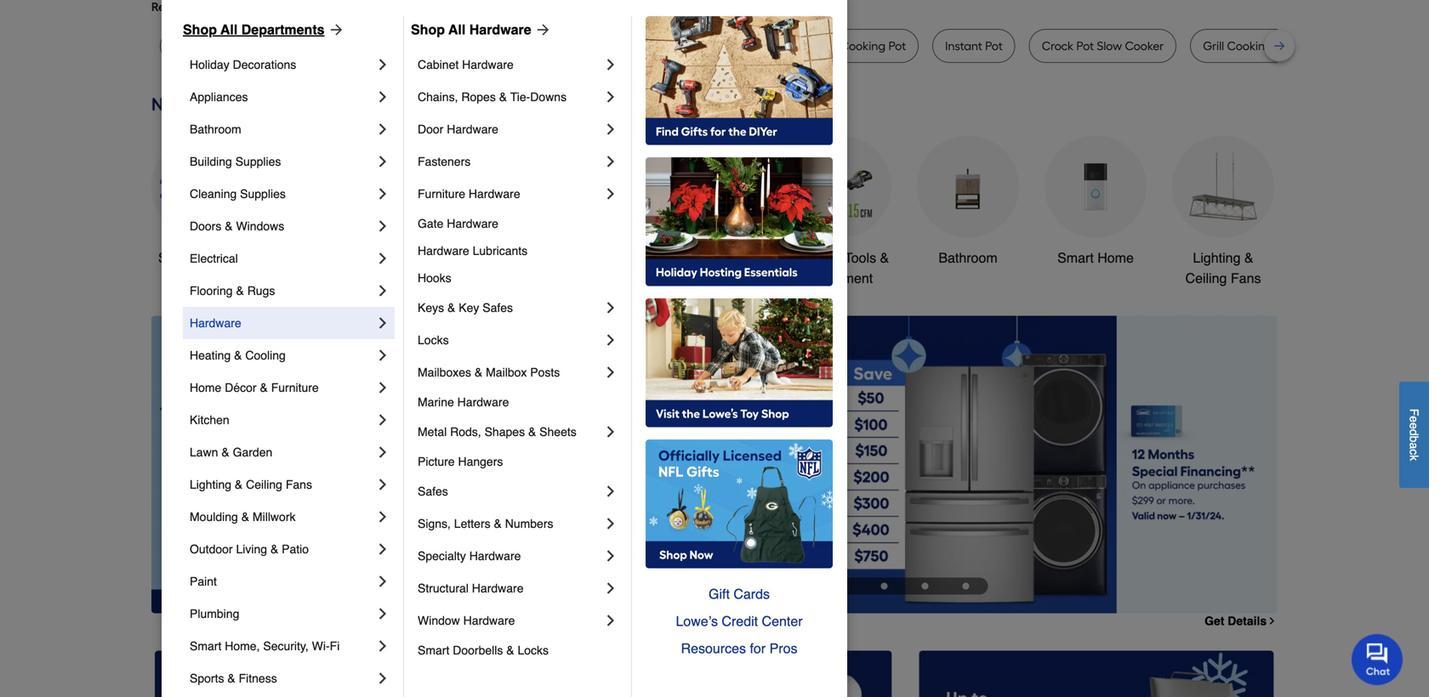 Task type: vqa. For each thing, say whether or not it's contained in the screenshot.
TERMS
no



Task type: describe. For each thing, give the bounding box(es) containing it.
chevron right image for home décor & furniture
[[374, 379, 391, 396]]

shop these last-minute gifts. $99 or less. quantities are limited and won't last. image
[[151, 316, 426, 614]]

hardware for structural hardware
[[472, 582, 524, 596]]

1 horizontal spatial furniture
[[418, 187, 465, 201]]

holiday decorations
[[190, 58, 296, 71]]

doors & windows link
[[190, 210, 374, 242]]

home décor & furniture
[[190, 381, 319, 395]]

safes link
[[418, 476, 602, 508]]

marine hardware
[[418, 396, 509, 409]]

kitchen for kitchen faucets
[[664, 250, 710, 266]]

electrical link
[[190, 242, 374, 275]]

scroll to item #2 image
[[823, 583, 864, 590]]

kitchen link
[[190, 404, 374, 436]]

security,
[[263, 640, 309, 653]]

window hardware
[[418, 614, 515, 628]]

1 horizontal spatial safes
[[483, 301, 513, 315]]

mailboxes & mailbox posts
[[418, 366, 560, 379]]

cabinet hardware
[[418, 58, 514, 71]]

k
[[1408, 455, 1421, 461]]

appliances link
[[190, 81, 374, 113]]

f e e d b a c k button
[[1399, 382, 1429, 488]]

1 e from the top
[[1408, 416, 1421, 423]]

kitchen for kitchen
[[190, 413, 229, 427]]

chevron right image for signs, letters & numbers
[[602, 516, 619, 533]]

chevron right image for metal rods, shapes & sheets
[[602, 424, 619, 441]]

chevron right image for cleaning supplies
[[374, 185, 391, 202]]

1 vertical spatial lighting
[[190, 478, 231, 492]]

countertop
[[570, 39, 633, 53]]

chevron right image for electrical
[[374, 250, 391, 267]]

plumbing
[[190, 607, 239, 621]]

shop
[[158, 250, 190, 266]]

holiday decorations link
[[190, 48, 374, 81]]

faucets
[[713, 250, 762, 266]]

chevron right image for chains, ropes & tie-downs
[[602, 88, 619, 105]]

1 horizontal spatial bathroom link
[[917, 136, 1019, 268]]

shapes
[[485, 425, 525, 439]]

chevron right image for smart home, security, wi-fi
[[374, 638, 391, 655]]

crock for crock pot cooking pot
[[785, 39, 817, 53]]

grate
[[1275, 39, 1307, 53]]

lowe's credit center
[[676, 614, 803, 630]]

letters
[[454, 517, 491, 531]]

1 slow from the left
[[403, 39, 428, 53]]

chevron right image for heating & cooling
[[374, 347, 391, 364]]

arrow right image for shop all departments
[[325, 21, 345, 38]]

cleaning
[[190, 187, 237, 201]]

cabinet
[[418, 58, 459, 71]]

home décor & furniture link
[[190, 372, 374, 404]]

structural hardware link
[[418, 573, 602, 605]]

1 vertical spatial fans
[[286, 478, 312, 492]]

smart for smart doorbells & locks
[[418, 644, 449, 658]]

fi
[[330, 640, 340, 653]]

pros
[[770, 641, 798, 657]]

microwave countertop
[[509, 39, 633, 53]]

all for hardware
[[448, 22, 466, 37]]

key
[[459, 301, 479, 315]]

hardware inside "link"
[[469, 22, 531, 37]]

visit the lowe's toy shop. image
[[646, 299, 833, 428]]

chevron right image for lighting & ceiling fans
[[374, 476, 391, 493]]

chevron right image for cabinet hardware
[[602, 56, 619, 73]]

hardware for marine hardware
[[457, 396, 509, 409]]

structural hardware
[[418, 582, 524, 596]]

lighting inside lighting & ceiling fans
[[1193, 250, 1241, 266]]

scroll to item #3 image
[[864, 583, 905, 590]]

gift cards link
[[646, 581, 833, 608]]

2 cooking from the left
[[1227, 39, 1273, 53]]

door hardware link
[[418, 113, 602, 145]]

shop all hardware
[[411, 22, 531, 37]]

signs,
[[418, 517, 451, 531]]

smart home, security, wi-fi link
[[190, 630, 374, 663]]

window
[[418, 614, 460, 628]]

chevron right image for plumbing
[[374, 606, 391, 623]]

tie-
[[510, 90, 530, 104]]

ceiling inside lighting & ceiling fans
[[1186, 271, 1227, 286]]

a
[[1408, 443, 1421, 449]]

chevron right image inside get details link
[[1267, 616, 1278, 627]]

1 vertical spatial safes
[[418, 485, 448, 499]]

chevron right image for paint
[[374, 573, 391, 590]]

smart home, security, wi-fi
[[190, 640, 340, 653]]

chevron right image for appliances
[[374, 88, 391, 105]]

mailboxes & mailbox posts link
[[418, 356, 602, 389]]

chevron right image for structural hardware
[[602, 580, 619, 597]]

crock pot cooking pot
[[785, 39, 906, 53]]

chat invite button image
[[1352, 634, 1404, 686]]

2 pot from the left
[[889, 39, 906, 53]]

doors & windows
[[190, 219, 284, 233]]

marine
[[418, 396, 454, 409]]

hardware down flooring
[[190, 316, 241, 330]]

arrow right image for shop all hardware
[[531, 21, 552, 38]]

& inside lighting & ceiling fans
[[1245, 250, 1254, 266]]

sports & fitness link
[[190, 663, 374, 695]]

specialty
[[418, 550, 466, 563]]

structural
[[418, 582, 469, 596]]

signs, letters & numbers
[[418, 517, 553, 531]]

1 cooker from the left
[[431, 39, 470, 53]]

1 cooking from the left
[[840, 39, 886, 53]]

gift
[[709, 587, 730, 602]]

c
[[1408, 449, 1421, 455]]

supplies for building supplies
[[235, 155, 281, 168]]

pot for instant pot
[[985, 39, 1003, 53]]

chains,
[[418, 90, 458, 104]]

building
[[190, 155, 232, 168]]

tools link
[[407, 136, 509, 268]]

gate hardware
[[418, 217, 498, 231]]

chevron right image for moulding & millwork
[[374, 509, 391, 526]]

find gifts for the diyer. image
[[646, 16, 833, 145]]

hooks link
[[418, 265, 619, 292]]

chevron right image for outdoor living & patio
[[374, 541, 391, 558]]

décor
[[225, 381, 257, 395]]

hooks
[[418, 271, 451, 285]]

millwork
[[253, 510, 296, 524]]

doors
[[190, 219, 221, 233]]

0 horizontal spatial locks
[[418, 333, 449, 347]]

furniture hardware link
[[418, 178, 602, 210]]

up to 30 percent off select grills and accessories. image
[[919, 651, 1274, 698]]

paint link
[[190, 566, 374, 598]]

flooring
[[190, 284, 233, 298]]

fans inside lighting & ceiling fans
[[1231, 271, 1261, 286]]

0 horizontal spatial bathroom
[[190, 123, 241, 136]]

windows
[[236, 219, 284, 233]]

triple slow cooker
[[370, 39, 470, 53]]

pot for crock pot cooking pot
[[820, 39, 837, 53]]

arrow right image
[[1246, 465, 1263, 482]]

moulding & millwork
[[190, 510, 296, 524]]

get up to 2 free select tools or batteries when you buy 1 with select purchases. image
[[155, 651, 510, 698]]

gate hardware link
[[418, 210, 619, 237]]

food
[[672, 39, 699, 53]]

moulding & millwork link
[[190, 501, 374, 533]]

smart for smart home, security, wi-fi
[[190, 640, 221, 653]]

heating & cooling
[[190, 349, 286, 362]]

supplies for cleaning supplies
[[240, 187, 286, 201]]

plumbing link
[[190, 598, 374, 630]]

hangers
[[458, 455, 503, 469]]

chevron right image for window hardware
[[602, 613, 619, 630]]

holiday hosting essentials. image
[[646, 157, 833, 287]]



Task type: locate. For each thing, give the bounding box(es) containing it.
smart doorbells & locks link
[[418, 637, 619, 664]]

hardware for door hardware
[[447, 123, 498, 136]]

lowe's credit center link
[[646, 608, 833, 636]]

ceiling
[[1186, 271, 1227, 286], [246, 478, 282, 492]]

hardware for window hardware
[[463, 614, 515, 628]]

2 cooker from the left
[[1125, 39, 1164, 53]]

2 crock from the left
[[1042, 39, 1074, 53]]

recommended searches for you heading
[[151, 0, 1278, 15]]

cabinet hardware link
[[418, 48, 602, 81]]

gate
[[418, 217, 444, 231]]

new deals every day during 25 days of deals image
[[151, 90, 1278, 119]]

crock pot slow cooker
[[1042, 39, 1164, 53]]

cleaning supplies
[[190, 187, 286, 201]]

up to 35 percent off select small appliances. image
[[537, 651, 892, 698]]

hardware for gate hardware
[[447, 217, 498, 231]]

lawn
[[190, 446, 218, 459]]

1 vertical spatial ceiling
[[246, 478, 282, 492]]

smart home link
[[1045, 136, 1147, 268]]

chevron right image for keys & key safes
[[602, 299, 619, 316]]

fitness
[[239, 672, 277, 686]]

0 horizontal spatial crock
[[785, 39, 817, 53]]

scroll to item #4 image
[[905, 583, 946, 590]]

cards
[[734, 587, 770, 602]]

keys
[[418, 301, 444, 315]]

1 vertical spatial kitchen
[[190, 413, 229, 427]]

moulding
[[190, 510, 238, 524]]

officially licensed n f l gifts. shop now. image
[[646, 440, 833, 569]]

get details
[[1205, 614, 1267, 628]]

fasteners link
[[418, 145, 602, 178]]

hardware down fasteners link
[[469, 187, 520, 201]]

arrow left image
[[468, 465, 485, 482]]

1 horizontal spatial cooker
[[1125, 39, 1164, 53]]

hardware for furniture hardware
[[469, 187, 520, 201]]

d
[[1408, 430, 1421, 436]]

outdoor tools & equipment link
[[789, 136, 892, 289]]

hardware link
[[190, 307, 374, 339]]

1 horizontal spatial cooking
[[1227, 39, 1273, 53]]

sports
[[190, 672, 224, 686]]

safes right key
[[483, 301, 513, 315]]

0 horizontal spatial safes
[[418, 485, 448, 499]]

chevron right image for bathroom
[[374, 121, 391, 138]]

arrow right image inside the shop all hardware "link"
[[531, 21, 552, 38]]

center
[[762, 614, 803, 630]]

heating & cooling link
[[190, 339, 374, 372]]

rack
[[1374, 39, 1400, 53]]

0 horizontal spatial lighting & ceiling fans
[[190, 478, 312, 492]]

get details link
[[1205, 614, 1278, 628]]

chevron right image for door hardware
[[602, 121, 619, 138]]

chevron right image
[[602, 88, 619, 105], [602, 121, 619, 138], [374, 153, 391, 170], [374, 218, 391, 235], [374, 250, 391, 267], [602, 299, 619, 316], [374, 315, 391, 332], [602, 424, 619, 441], [374, 444, 391, 461], [602, 516, 619, 533], [602, 548, 619, 565], [374, 573, 391, 590], [602, 580, 619, 597], [374, 606, 391, 623], [1267, 616, 1278, 627], [374, 638, 391, 655]]

tools up hooks
[[442, 250, 474, 266]]

2 e from the top
[[1408, 423, 1421, 430]]

outdoor tools & equipment
[[792, 250, 889, 286]]

0 horizontal spatial arrow right image
[[325, 21, 345, 38]]

for
[[750, 641, 766, 657]]

chevron right image for furniture hardware
[[602, 185, 619, 202]]

chevron right image for lawn & garden
[[374, 444, 391, 461]]

3 pot from the left
[[985, 39, 1003, 53]]

1 vertical spatial locks
[[518, 644, 549, 658]]

1 pot from the left
[[820, 39, 837, 53]]

shop all departments
[[183, 22, 325, 37]]

0 horizontal spatial all
[[193, 250, 208, 266]]

outdoor up the equipment at top right
[[792, 250, 841, 266]]

picture hangers
[[418, 455, 503, 469]]

0 vertical spatial supplies
[[235, 155, 281, 168]]

shop inside shop all departments link
[[183, 22, 217, 37]]

0 horizontal spatial lighting & ceiling fans link
[[190, 469, 374, 501]]

hardware up the hardware lubricants
[[447, 217, 498, 231]]

1 horizontal spatial home
[[1098, 250, 1134, 266]]

all for departments
[[220, 22, 238, 37]]

gift cards
[[709, 587, 770, 602]]

tools inside outdoor tools & equipment
[[845, 250, 876, 266]]

hardware lubricants link
[[418, 237, 619, 265]]

0 horizontal spatial lighting
[[190, 478, 231, 492]]

hardware up cabinet hardware link
[[469, 22, 531, 37]]

1 shop from the left
[[183, 22, 217, 37]]

outdoor for outdoor tools & equipment
[[792, 250, 841, 266]]

ropes
[[461, 90, 496, 104]]

e up d
[[1408, 416, 1421, 423]]

safes down picture
[[418, 485, 448, 499]]

1 vertical spatial bathroom
[[939, 250, 998, 266]]

doorbells
[[453, 644, 503, 658]]

1 vertical spatial furniture
[[271, 381, 319, 395]]

wi-
[[312, 640, 330, 653]]

flooring & rugs
[[190, 284, 275, 298]]

all right the shop
[[193, 250, 208, 266]]

downs
[[530, 90, 567, 104]]

locks
[[418, 333, 449, 347], [518, 644, 549, 658]]

1 horizontal spatial shop
[[411, 22, 445, 37]]

0 vertical spatial lighting
[[1193, 250, 1241, 266]]

chevron right image for locks
[[602, 332, 619, 349]]

1 vertical spatial lighting & ceiling fans
[[190, 478, 312, 492]]

paint
[[190, 575, 217, 589]]

hardware up smart doorbells & locks
[[463, 614, 515, 628]]

furniture up 'gate'
[[418, 187, 465, 201]]

all up the cabinet hardware
[[448, 22, 466, 37]]

0 horizontal spatial smart
[[190, 640, 221, 653]]

up to 30 percent off select major appliances. plus, save up to an extra $750 on major appliances. image
[[453, 316, 1278, 614]]

arrow right image inside shop all departments link
[[325, 21, 345, 38]]

crock for crock pot slow cooker
[[1042, 39, 1074, 53]]

0 vertical spatial home
[[1098, 250, 1134, 266]]

0 horizontal spatial tools
[[442, 250, 474, 266]]

supplies up cleaning supplies
[[235, 155, 281, 168]]

1 vertical spatial lighting & ceiling fans link
[[190, 469, 374, 501]]

patio
[[282, 543, 309, 556]]

0 vertical spatial furniture
[[418, 187, 465, 201]]

supplies inside cleaning supplies link
[[240, 187, 286, 201]]

& inside outdoor tools & equipment
[[880, 250, 889, 266]]

metal rods, shapes & sheets
[[418, 425, 577, 439]]

home inside smart home link
[[1098, 250, 1134, 266]]

0 vertical spatial safes
[[483, 301, 513, 315]]

decorations
[[233, 58, 296, 71]]

chevron right image for specialty hardware
[[602, 548, 619, 565]]

furniture hardware
[[418, 187, 520, 201]]

shop all hardware link
[[411, 20, 552, 40]]

window hardware link
[[418, 605, 602, 637]]

chevron right image for safes
[[602, 483, 619, 500]]

1 horizontal spatial lighting & ceiling fans link
[[1172, 136, 1274, 289]]

posts
[[530, 366, 560, 379]]

shop inside the shop all hardware "link"
[[411, 22, 445, 37]]

holiday
[[190, 58, 229, 71]]

1 horizontal spatial all
[[220, 22, 238, 37]]

pot
[[820, 39, 837, 53], [889, 39, 906, 53], [985, 39, 1003, 53], [1076, 39, 1094, 53]]

tools up the equipment at top right
[[845, 250, 876, 266]]

supplies inside building supplies link
[[235, 155, 281, 168]]

0 vertical spatial locks
[[418, 333, 449, 347]]

kitchen left "faucets"
[[664, 250, 710, 266]]

hardware for specialty hardware
[[469, 550, 521, 563]]

chevron right image for building supplies
[[374, 153, 391, 170]]

home inside home décor & furniture link
[[190, 381, 221, 395]]

0 vertical spatial lighting & ceiling fans
[[1186, 250, 1261, 286]]

lawn & garden
[[190, 446, 272, 459]]

marine hardware link
[[418, 389, 619, 416]]

cleaning supplies link
[[190, 178, 374, 210]]

0 horizontal spatial cooking
[[840, 39, 886, 53]]

all for deals
[[193, 250, 208, 266]]

arrow right image up microwave
[[531, 21, 552, 38]]

1 horizontal spatial bathroom
[[939, 250, 998, 266]]

hardware lubricants
[[418, 244, 528, 258]]

chevron right image for doors & windows
[[374, 218, 391, 235]]

outdoor
[[792, 250, 841, 266], [190, 543, 233, 556]]

rugs
[[247, 284, 275, 298]]

warming
[[1321, 39, 1371, 53]]

1 tools from the left
[[442, 250, 474, 266]]

furniture
[[418, 187, 465, 201], [271, 381, 319, 395]]

0 horizontal spatial home
[[190, 381, 221, 395]]

crock right instant pot
[[1042, 39, 1074, 53]]

kitchen up the lawn
[[190, 413, 229, 427]]

1 horizontal spatial slow
[[1097, 39, 1122, 53]]

0 horizontal spatial kitchen
[[190, 413, 229, 427]]

chevron right image for hardware
[[374, 315, 391, 332]]

0 vertical spatial lighting & ceiling fans link
[[1172, 136, 1274, 289]]

crock right warmer
[[785, 39, 817, 53]]

chevron right image
[[374, 56, 391, 73], [602, 56, 619, 73], [374, 88, 391, 105], [374, 121, 391, 138], [602, 153, 619, 170], [374, 185, 391, 202], [602, 185, 619, 202], [374, 282, 391, 299], [602, 332, 619, 349], [374, 347, 391, 364], [602, 364, 619, 381], [374, 379, 391, 396], [374, 412, 391, 429], [374, 476, 391, 493], [602, 483, 619, 500], [374, 509, 391, 526], [374, 541, 391, 558], [602, 613, 619, 630], [374, 670, 391, 687]]

1 horizontal spatial arrow right image
[[531, 21, 552, 38]]

smart home
[[1058, 250, 1134, 266]]

1 horizontal spatial ceiling
[[1186, 271, 1227, 286]]

furniture up kitchen link
[[271, 381, 319, 395]]

0 horizontal spatial shop
[[183, 22, 217, 37]]

0 vertical spatial bathroom
[[190, 123, 241, 136]]

home,
[[225, 640, 260, 653]]

cooker left the grill
[[1125, 39, 1164, 53]]

0 horizontal spatial outdoor
[[190, 543, 233, 556]]

supplies up windows
[[240, 187, 286, 201]]

chevron right image for sports & fitness
[[374, 670, 391, 687]]

0 horizontal spatial furniture
[[271, 381, 319, 395]]

specialty hardware
[[418, 550, 521, 563]]

smart for smart home
[[1058, 250, 1094, 266]]

f e e d b a c k
[[1408, 409, 1421, 461]]

1 horizontal spatial lighting
[[1193, 250, 1241, 266]]

smart doorbells & locks
[[418, 644, 549, 658]]

locks link
[[418, 324, 602, 356]]

mailboxes
[[418, 366, 471, 379]]

0 horizontal spatial ceiling
[[246, 478, 282, 492]]

1 horizontal spatial tools
[[845, 250, 876, 266]]

outdoor inside outdoor tools & equipment
[[792, 250, 841, 266]]

0 horizontal spatial bathroom link
[[190, 113, 374, 145]]

pot for crock pot slow cooker
[[1076, 39, 1094, 53]]

shop for shop all hardware
[[411, 22, 445, 37]]

electrical
[[190, 252, 238, 265]]

2 slow from the left
[[1097, 39, 1122, 53]]

chains, ropes & tie-downs link
[[418, 81, 602, 113]]

1 horizontal spatial outdoor
[[792, 250, 841, 266]]

outdoor down moulding
[[190, 543, 233, 556]]

0 vertical spatial outdoor
[[792, 250, 841, 266]]

hardware down signs, letters & numbers
[[469, 550, 521, 563]]

locks down keys
[[418, 333, 449, 347]]

1 horizontal spatial fans
[[1231, 271, 1261, 286]]

safes
[[483, 301, 513, 315], [418, 485, 448, 499]]

hardware up the chains, ropes & tie-downs
[[462, 58, 514, 71]]

hardware for cabinet hardware
[[462, 58, 514, 71]]

fans
[[1231, 271, 1261, 286], [286, 478, 312, 492]]

cooling
[[245, 349, 286, 362]]

4 pot from the left
[[1076, 39, 1094, 53]]

lighting
[[1193, 250, 1241, 266], [190, 478, 231, 492]]

b
[[1408, 436, 1421, 443]]

all up holiday decorations
[[220, 22, 238, 37]]

shop up triple slow cooker
[[411, 22, 445, 37]]

shop for shop all departments
[[183, 22, 217, 37]]

1 arrow right image from the left
[[325, 21, 345, 38]]

1 vertical spatial supplies
[[240, 187, 286, 201]]

kitchen faucets
[[664, 250, 762, 266]]

keys & key safes link
[[418, 292, 602, 324]]

hardware down mailboxes & mailbox posts
[[457, 396, 509, 409]]

0 vertical spatial ceiling
[[1186, 271, 1227, 286]]

kitchen faucets link
[[662, 136, 764, 268]]

0 horizontal spatial fans
[[286, 478, 312, 492]]

1 horizontal spatial locks
[[518, 644, 549, 658]]

signs, letters & numbers link
[[418, 508, 602, 540]]

chevron right image for mailboxes & mailbox posts
[[602, 364, 619, 381]]

0 horizontal spatial cooker
[[431, 39, 470, 53]]

outdoor for outdoor living & patio
[[190, 543, 233, 556]]

hardware up window hardware link
[[472, 582, 524, 596]]

instant
[[945, 39, 982, 53]]

chevron right image for flooring & rugs
[[374, 282, 391, 299]]

1 vertical spatial outdoor
[[190, 543, 233, 556]]

1 horizontal spatial smart
[[418, 644, 449, 658]]

1 vertical spatial home
[[190, 381, 221, 395]]

1 horizontal spatial lighting & ceiling fans
[[1186, 250, 1261, 286]]

metal
[[418, 425, 447, 439]]

arrow right image up holiday decorations link
[[325, 21, 345, 38]]

shop all deals link
[[151, 136, 254, 268]]

1 crock from the left
[[785, 39, 817, 53]]

equipment
[[808, 271, 873, 286]]

specialty hardware link
[[418, 540, 602, 573]]

1 horizontal spatial crock
[[1042, 39, 1074, 53]]

all inside "link"
[[448, 22, 466, 37]]

hardware inside 'link'
[[472, 582, 524, 596]]

0 vertical spatial fans
[[1231, 271, 1261, 286]]

cooker up cabinet
[[431, 39, 470, 53]]

microwave
[[509, 39, 568, 53]]

resources for pros link
[[646, 636, 833, 663]]

2 horizontal spatial smart
[[1058, 250, 1094, 266]]

0 vertical spatial kitchen
[[664, 250, 710, 266]]

flooring & rugs link
[[190, 275, 374, 307]]

chevron right image for holiday decorations
[[374, 56, 391, 73]]

building supplies link
[[190, 145, 374, 178]]

2 shop from the left
[[411, 22, 445, 37]]

arrow right image
[[325, 21, 345, 38], [531, 21, 552, 38]]

shop all departments link
[[183, 20, 345, 40]]

2 arrow right image from the left
[[531, 21, 552, 38]]

e up b
[[1408, 423, 1421, 430]]

2 horizontal spatial all
[[448, 22, 466, 37]]

1 horizontal spatial kitchen
[[664, 250, 710, 266]]

scroll to item #5 image
[[946, 583, 986, 590]]

2 tools from the left
[[845, 250, 876, 266]]

door hardware
[[418, 123, 498, 136]]

0 horizontal spatial slow
[[403, 39, 428, 53]]

chevron right image for kitchen
[[374, 412, 391, 429]]

shop up holiday
[[183, 22, 217, 37]]

hardware up hooks
[[418, 244, 469, 258]]

chevron right image for fasteners
[[602, 153, 619, 170]]

grill cooking grate & warming rack
[[1203, 39, 1400, 53]]

details
[[1228, 614, 1267, 628]]

hardware down ropes
[[447, 123, 498, 136]]

locks down window hardware link
[[518, 644, 549, 658]]



